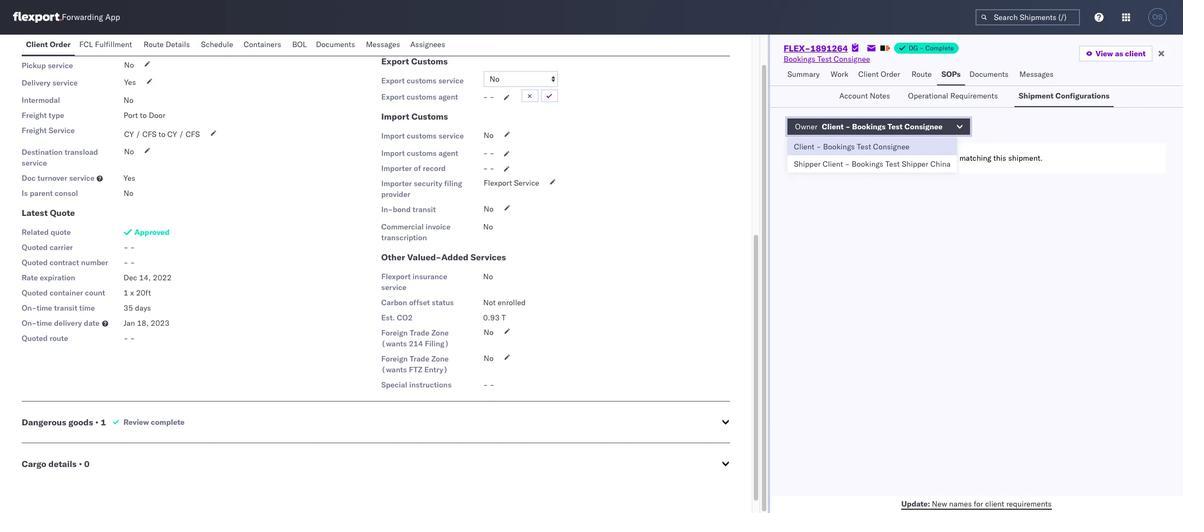 Task type: describe. For each thing, give the bounding box(es) containing it.
2 horizontal spatial to
[[917, 153, 923, 163]]

dg
[[909, 44, 918, 52]]

complete
[[151, 418, 185, 428]]

there
[[798, 153, 818, 163]]

bookings down client - bookings test consignee
[[852, 159, 884, 169]]

intermodal
[[22, 95, 60, 105]]

1 vertical spatial consignee
[[905, 122, 943, 132]]

1 cfs from the left
[[142, 130, 157, 139]]

freight for freight service
[[22, 126, 47, 136]]

co2
[[397, 313, 413, 323]]

special instructions
[[381, 380, 452, 390]]

0 vertical spatial 20ft
[[137, 43, 151, 53]]

route details button
[[139, 35, 197, 56]]

services
[[471, 252, 506, 263]]

documents for the leftmost documents button
[[316, 40, 355, 49]]

fulfillment
[[95, 40, 132, 49]]

0 vertical spatial 1
[[124, 43, 129, 53]]

0 vertical spatial consignee
[[834, 54, 870, 64]]

schedule button
[[197, 35, 239, 56]]

importer for importer of record
[[381, 164, 412, 173]]

consol
[[55, 189, 78, 198]]

customs for import customs
[[411, 111, 448, 122]]

fcl fulfillment button
[[75, 35, 139, 56]]

rate expiration
[[22, 273, 75, 283]]

route details
[[144, 40, 190, 49]]

service for flexport insurance service
[[381, 283, 407, 293]]

service for import customs service
[[439, 131, 464, 141]]

approved
[[134, 228, 170, 237]]

service down container count
[[48, 61, 73, 70]]

port
[[124, 111, 138, 120]]

shipment
[[1019, 91, 1054, 101]]

uat freight partner link
[[483, 36, 569, 47]]

destination for destination agent
[[381, 37, 422, 47]]

flex-1891264
[[784, 43, 848, 54]]

update:
[[902, 499, 930, 509]]

importer for importer security filing provider
[[381, 179, 412, 189]]

on-time transit time
[[22, 304, 95, 313]]

1 horizontal spatial messages
[[1020, 69, 1054, 79]]

customs for export customs
[[411, 56, 448, 67]]

1 vertical spatial client order button
[[854, 65, 907, 86]]

are
[[820, 153, 831, 163]]

on- for on-time delivery date
[[22, 319, 37, 328]]

0 vertical spatial yes
[[124, 78, 136, 87]]

0 vertical spatial to
[[140, 111, 147, 120]]

214
[[409, 339, 423, 349]]

account notes button
[[835, 86, 897, 107]]

uat
[[483, 37, 498, 47]]

in-
[[381, 205, 393, 215]]

quoted for quoted contract number
[[22, 258, 48, 268]]

35
[[124, 304, 133, 313]]

est. co2
[[381, 313, 413, 323]]

flexport. image
[[13, 12, 62, 23]]

commercial invoice transcription
[[381, 222, 451, 243]]

bookings down flex-
[[784, 54, 816, 64]]

2023
[[151, 319, 170, 328]]

0 vertical spatial x
[[131, 43, 135, 53]]

service for destination transload service
[[22, 158, 47, 168]]

1 horizontal spatial client
[[985, 499, 1005, 509]]

special
[[381, 380, 407, 390]]

1 horizontal spatial count
[[85, 288, 105, 298]]

client inside view as client button
[[1125, 49, 1146, 59]]

is
[[22, 189, 28, 198]]

complete
[[926, 44, 954, 52]]

of
[[414, 164, 421, 173]]

owner client - bookings test consignee
[[795, 122, 943, 132]]

review complete
[[123, 418, 185, 428]]

quoted route
[[22, 334, 68, 344]]

client - bookings test consignee
[[794, 142, 910, 152]]

bookings up no
[[823, 142, 855, 152]]

shipment configurations button
[[1015, 86, 1114, 107]]

filing
[[444, 179, 462, 189]]

1 vertical spatial x
[[130, 288, 134, 298]]

customs for export customs service
[[407, 76, 437, 86]]

1 vertical spatial 1
[[124, 288, 128, 298]]

carbon offset status
[[381, 298, 454, 308]]

import for import customs agent
[[381, 149, 405, 158]]

offset
[[409, 298, 430, 308]]

export customs service
[[381, 76, 464, 86]]

turnover
[[38, 173, 67, 183]]

test down 1891264
[[817, 54, 832, 64]]

0 vertical spatial 1 x 20ft
[[124, 43, 151, 53]]

dangerous
[[22, 417, 66, 428]]

door
[[149, 111, 165, 120]]

operational requirements
[[908, 91, 998, 101]]

trade for ftz
[[410, 354, 429, 364]]

latest
[[22, 208, 48, 218]]

operational requirements button
[[904, 86, 1008, 107]]

attached
[[884, 153, 915, 163]]

list box containing client - bookings test consignee
[[788, 138, 957, 173]]

trade for 214
[[410, 328, 429, 338]]

2 cfs from the left
[[186, 130, 200, 139]]

1 vertical spatial messages button
[[1015, 65, 1060, 86]]

documents for bottommost documents button
[[970, 69, 1009, 79]]

client up there
[[794, 142, 815, 152]]

other
[[381, 252, 405, 263]]

import for import customs
[[381, 111, 409, 122]]

1 cy from the left
[[124, 130, 134, 139]]

0 vertical spatial count
[[58, 43, 79, 53]]

bol button
[[288, 35, 312, 56]]

account notes
[[839, 91, 890, 101]]

not
[[483, 298, 496, 308]]

doc
[[22, 173, 36, 183]]

names
[[949, 499, 972, 509]]

destination transload service
[[22, 147, 98, 168]]

requirements
[[950, 91, 998, 101]]

service down pickup service
[[52, 78, 78, 88]]

freight type
[[22, 111, 64, 120]]

import customs agent
[[381, 149, 458, 158]]

related quote
[[22, 228, 71, 237]]

delivery service
[[22, 78, 78, 88]]

shipper client - bookings test shipper china
[[794, 159, 951, 169]]

• for goods
[[95, 417, 99, 428]]

the
[[925, 153, 937, 163]]

0 vertical spatial client order button
[[22, 35, 75, 56]]

foreign for foreign trade zone (wants ftz entry)
[[381, 354, 408, 364]]

0 horizontal spatial documents button
[[312, 35, 362, 56]]

assignees button
[[406, 35, 452, 56]]

other valued-added services
[[381, 252, 506, 263]]

type
[[49, 111, 64, 120]]

test up procedures on the right top of the page
[[857, 142, 871, 152]]

test right procedures on the right top of the page
[[886, 159, 900, 169]]

commercial
[[381, 222, 424, 232]]

0 vertical spatial freight
[[500, 37, 526, 47]]

forwarding app
[[62, 12, 120, 22]]

flexport service
[[484, 178, 539, 188]]

on- for on-time transit time
[[22, 304, 37, 313]]

(wants for foreign trade zone (wants 214 filing)
[[381, 339, 407, 349]]

entry)
[[424, 365, 448, 375]]

summary button
[[783, 65, 826, 86]]

service for doc turnover service
[[69, 173, 95, 183]]

quoted for quoted route
[[22, 334, 48, 344]]

view as client
[[1096, 49, 1146, 59]]

view as client button
[[1079, 46, 1153, 62]]

1 vertical spatial yes
[[124, 173, 135, 183]]

customs for export customs agent
[[407, 92, 437, 102]]

importer of record
[[381, 164, 446, 173]]

transit for bond
[[413, 205, 436, 215]]

container
[[50, 288, 83, 298]]

new
[[932, 499, 947, 509]]

export for export customs
[[381, 56, 409, 67]]

1 vertical spatial documents button
[[965, 65, 1015, 86]]

0.93 t
[[483, 313, 506, 323]]

number
[[81, 258, 108, 268]]

2 vertical spatial 1
[[101, 417, 106, 428]]

quoted for quoted container count
[[22, 288, 48, 298]]



Task type: vqa. For each thing, say whether or not it's contained in the screenshot.
1st the Products from the bottom of the page
no



Task type: locate. For each thing, give the bounding box(es) containing it.
1 vertical spatial flexport
[[381, 272, 411, 282]]

20ft down fob
[[137, 43, 151, 53]]

transit down importer security filing provider
[[413, 205, 436, 215]]

1 horizontal spatial documents
[[970, 69, 1009, 79]]

route
[[144, 40, 164, 49], [912, 69, 932, 79]]

transit for time
[[54, 304, 77, 313]]

time up on-time delivery date
[[37, 304, 52, 313]]

(wants inside foreign trade zone (wants 214 filing)
[[381, 339, 407, 349]]

0 horizontal spatial client order
[[26, 40, 71, 49]]

1 trade from the top
[[410, 328, 429, 338]]

0 vertical spatial client order
[[26, 40, 71, 49]]

flexport for importer security filing provider
[[484, 178, 512, 188]]

customs up "export customs agent"
[[407, 76, 437, 86]]

2 vertical spatial import
[[381, 149, 405, 158]]

customs up import customs agent
[[407, 131, 437, 141]]

count right container at the bottom
[[85, 288, 105, 298]]

zone up the entry)
[[431, 354, 449, 364]]

flexport right filing
[[484, 178, 512, 188]]

list box
[[788, 138, 957, 173]]

1 horizontal spatial shipper
[[902, 159, 929, 169]]

insurance
[[413, 272, 447, 282]]

service up import customs agent
[[439, 131, 464, 141]]

export down 'export customs' on the left of page
[[381, 76, 405, 86]]

transcription
[[381, 233, 427, 243]]

record
[[423, 164, 446, 173]]

1 vertical spatial transit
[[54, 304, 77, 313]]

foreign down est. co2
[[381, 328, 408, 338]]

0 horizontal spatial destination
[[22, 147, 63, 157]]

1 right goods
[[101, 417, 106, 428]]

trade up ftz on the left
[[410, 354, 429, 364]]

x down fob
[[131, 43, 135, 53]]

1 vertical spatial freight
[[22, 111, 47, 120]]

destination up 'export customs' on the left of page
[[381, 37, 422, 47]]

foreign inside foreign trade zone (wants ftz entry)
[[381, 354, 408, 364]]

test up attached
[[888, 122, 903, 132]]

0 horizontal spatial to
[[140, 111, 147, 120]]

service up consol
[[69, 173, 95, 183]]

destination agent
[[381, 37, 444, 47]]

destination inside destination transload service
[[22, 147, 63, 157]]

operational
[[908, 91, 949, 101]]

quoted down related
[[22, 243, 48, 253]]

client order
[[26, 40, 71, 49], [858, 69, 900, 79]]

incoterms
[[22, 28, 57, 38]]

client right the
[[938, 153, 958, 163]]

1 import from the top
[[381, 111, 409, 122]]

2 vertical spatial consignee
[[873, 142, 910, 152]]

export for export customs agent
[[381, 92, 405, 102]]

quoted container count
[[22, 288, 105, 298]]

client
[[26, 40, 48, 49], [858, 69, 879, 79], [822, 122, 844, 132], [794, 142, 815, 152], [823, 159, 843, 169]]

2022
[[153, 273, 172, 283]]

x down dec
[[130, 288, 134, 298]]

1 importer from the top
[[381, 164, 412, 173]]

2 quoted from the top
[[22, 258, 48, 268]]

foreign up special in the left of the page
[[381, 354, 408, 364]]

zone inside foreign trade zone (wants 214 filing)
[[431, 328, 449, 338]]

0 vertical spatial client
[[1125, 49, 1146, 59]]

jan 18, 2023
[[124, 319, 170, 328]]

client down incoterms
[[26, 40, 48, 49]]

messages up shipment
[[1020, 69, 1054, 79]]

1 vertical spatial client order
[[858, 69, 900, 79]]

route for route details
[[144, 40, 164, 49]]

documents button up requirements at the right of page
[[965, 65, 1015, 86]]

contract
[[50, 258, 79, 268]]

1 on- from the top
[[22, 304, 37, 313]]

instructions
[[409, 380, 452, 390]]

fcl
[[79, 40, 93, 49]]

foreign for foreign trade zone (wants 214 filing)
[[381, 328, 408, 338]]

on- down rate at bottom left
[[22, 304, 37, 313]]

quoted up rate at bottom left
[[22, 258, 48, 268]]

freight for freight type
[[22, 111, 47, 120]]

flexport down other
[[381, 272, 411, 282]]

1 down fob
[[124, 43, 129, 53]]

2 vertical spatial to
[[917, 153, 923, 163]]

quoted carrier
[[22, 243, 73, 253]]

0 horizontal spatial route
[[144, 40, 164, 49]]

freight down the intermodal
[[22, 111, 47, 120]]

0 vertical spatial on-
[[22, 304, 37, 313]]

3 quoted from the top
[[22, 288, 48, 298]]

work
[[831, 69, 849, 79]]

quoted left route
[[22, 334, 48, 344]]

0 vertical spatial export
[[381, 56, 409, 67]]

2 shipper from the left
[[902, 159, 929, 169]]

0 horizontal spatial /
[[136, 130, 140, 139]]

2 import from the top
[[381, 131, 405, 141]]

0 vertical spatial messages
[[366, 40, 400, 49]]

1 horizontal spatial order
[[881, 69, 900, 79]]

(wants
[[381, 339, 407, 349], [381, 365, 407, 375]]

1 horizontal spatial route
[[912, 69, 932, 79]]

shipper left the china
[[902, 159, 929, 169]]

1 horizontal spatial client order
[[858, 69, 900, 79]]

0 vertical spatial (wants
[[381, 339, 407, 349]]

3 customs from the top
[[407, 131, 437, 141]]

order
[[50, 40, 71, 49], [881, 69, 900, 79]]

1 vertical spatial messages
[[1020, 69, 1054, 79]]

client right the for
[[985, 499, 1005, 509]]

1 horizontal spatial •
[[95, 417, 99, 428]]

2 (wants from the top
[[381, 365, 407, 375]]

update: new names for client requirements
[[902, 499, 1052, 509]]

enrolled
[[498, 298, 526, 308]]

1 shipper from the left
[[794, 159, 821, 169]]

1 vertical spatial destination
[[22, 147, 63, 157]]

0 vertical spatial import
[[381, 111, 409, 122]]

import down "export customs agent"
[[381, 111, 409, 122]]

trade inside foreign trade zone (wants 214 filing)
[[410, 328, 429, 338]]

1 horizontal spatial transit
[[413, 205, 436, 215]]

0 horizontal spatial flexport
[[381, 272, 411, 282]]

time for transit
[[37, 304, 52, 313]]

import customs service
[[381, 131, 464, 141]]

time up date
[[79, 304, 95, 313]]

1
[[124, 43, 129, 53], [124, 288, 128, 298], [101, 417, 106, 428]]

2 importer from the top
[[381, 179, 412, 189]]

route
[[50, 334, 68, 344]]

carbon
[[381, 298, 407, 308]]

route up operational
[[912, 69, 932, 79]]

0 vertical spatial flexport
[[484, 178, 512, 188]]

3 export from the top
[[381, 92, 405, 102]]

1 vertical spatial on-
[[22, 319, 37, 328]]

customs down the export customs service
[[407, 92, 437, 102]]

client up account notes
[[858, 69, 879, 79]]

0 horizontal spatial count
[[58, 43, 79, 53]]

flexport
[[484, 178, 512, 188], [381, 272, 411, 282]]

1 vertical spatial import
[[381, 131, 405, 141]]

quote
[[50, 208, 75, 218]]

1 vertical spatial trade
[[410, 354, 429, 364]]

4 quoted from the top
[[22, 334, 48, 344]]

1 horizontal spatial to
[[159, 130, 165, 139]]

service for flexport service
[[514, 178, 539, 188]]

1 vertical spatial foreign
[[381, 354, 408, 364]]

route inside button
[[912, 69, 932, 79]]

delivery
[[22, 78, 51, 88]]

flexport inside the flexport insurance service
[[381, 272, 411, 282]]

china
[[931, 159, 951, 169]]

zone for foreign trade zone (wants ftz entry)
[[431, 354, 449, 364]]

est.
[[381, 313, 395, 323]]

to left the
[[917, 153, 923, 163]]

service
[[49, 126, 75, 136], [514, 178, 539, 188]]

1 export from the top
[[381, 56, 409, 67]]

1 vertical spatial 20ft
[[136, 288, 151, 298]]

order for client order button to the top
[[50, 40, 71, 49]]

export for export customs service
[[381, 76, 405, 86]]

configurations
[[1056, 91, 1110, 101]]

client right there
[[823, 159, 843, 169]]

customs for import customs service
[[407, 131, 437, 141]]

1 vertical spatial count
[[85, 288, 105, 298]]

0 vertical spatial transit
[[413, 205, 436, 215]]

0 vertical spatial foreign
[[381, 328, 408, 338]]

2 export from the top
[[381, 76, 405, 86]]

trade
[[410, 328, 429, 338], [410, 354, 429, 364]]

1 horizontal spatial cy
[[167, 130, 177, 139]]

bookings up client - bookings test consignee
[[852, 122, 886, 132]]

(wants left 214
[[381, 339, 407, 349]]

2 horizontal spatial client
[[1125, 49, 1146, 59]]

service up "export customs agent"
[[438, 76, 464, 86]]

importer inside importer security filing provider
[[381, 179, 412, 189]]

1 x 20ft
[[124, 43, 151, 53], [124, 288, 151, 298]]

order up "notes"
[[881, 69, 900, 79]]

2 customs from the top
[[407, 92, 437, 102]]

1 x 20ft up "35 days"
[[124, 288, 151, 298]]

1 up 35
[[124, 288, 128, 298]]

documents up requirements at the right of page
[[970, 69, 1009, 79]]

cargo details • 0
[[22, 459, 90, 470]]

rate
[[22, 273, 38, 283]]

2 vertical spatial client
[[985, 499, 1005, 509]]

documents right bol button in the top left of the page
[[316, 40, 355, 49]]

agent
[[424, 37, 444, 47], [438, 92, 458, 102], [439, 149, 458, 158]]

0 horizontal spatial order
[[50, 40, 71, 49]]

order down incoterms
[[50, 40, 71, 49]]

zone inside foreign trade zone (wants ftz entry)
[[431, 354, 449, 364]]

shipment configurations
[[1019, 91, 1110, 101]]

foreign
[[381, 328, 408, 338], [381, 354, 408, 364]]

1 horizontal spatial /
[[179, 130, 184, 139]]

container count
[[22, 43, 79, 53]]

consignee
[[834, 54, 870, 64], [905, 122, 943, 132], [873, 142, 910, 152]]

quoted down rate at bottom left
[[22, 288, 48, 298]]

client order button up "notes"
[[854, 65, 907, 86]]

18,
[[137, 319, 149, 328]]

this
[[994, 153, 1006, 163]]

customs for import customs agent
[[407, 149, 437, 158]]

route left details in the left top of the page
[[144, 40, 164, 49]]

0 horizontal spatial client order button
[[22, 35, 75, 56]]

client right as
[[1125, 49, 1146, 59]]

to down door
[[159, 130, 165, 139]]

20ft
[[137, 43, 151, 53], [136, 288, 151, 298]]

import
[[381, 111, 409, 122], [381, 131, 405, 141], [381, 149, 405, 158]]

parent
[[30, 189, 53, 198]]

0 vertical spatial zone
[[431, 328, 449, 338]]

1 vertical spatial route
[[912, 69, 932, 79]]

work button
[[826, 65, 854, 86]]

transit down container at the bottom
[[54, 304, 77, 313]]

1 horizontal spatial service
[[514, 178, 539, 188]]

bol
[[292, 40, 307, 49]]

3 import from the top
[[381, 149, 405, 158]]

documents button right bol
[[312, 35, 362, 56]]

1 foreign from the top
[[381, 328, 408, 338]]

count left fcl
[[58, 43, 79, 53]]

0.93
[[483, 313, 500, 323]]

fob
[[124, 28, 139, 38]]

service up carbon
[[381, 283, 407, 293]]

1 horizontal spatial destination
[[381, 37, 422, 47]]

doc turnover service
[[22, 173, 95, 183]]

0 vertical spatial order
[[50, 40, 71, 49]]

trade up 214
[[410, 328, 429, 338]]

export up import customs
[[381, 92, 405, 102]]

1 zone from the top
[[431, 328, 449, 338]]

0 horizontal spatial client
[[938, 153, 958, 163]]

destination for destination transload service
[[22, 147, 63, 157]]

import for import customs service
[[381, 131, 405, 141]]

export down destination agent
[[381, 56, 409, 67]]

1 vertical spatial order
[[881, 69, 900, 79]]

1 horizontal spatial messages button
[[1015, 65, 1060, 86]]

consignee up attached
[[873, 142, 910, 152]]

agent down the export customs service
[[438, 92, 458, 102]]

0 horizontal spatial documents
[[316, 40, 355, 49]]

zone up filing)
[[431, 328, 449, 338]]

20ft up days
[[136, 288, 151, 298]]

1 x 20ft down fob
[[124, 43, 151, 53]]

import down import customs
[[381, 131, 405, 141]]

sops
[[942, 69, 961, 79]]

1 vertical spatial customs
[[411, 111, 448, 122]]

0 vertical spatial •
[[95, 417, 99, 428]]

2 foreign from the top
[[381, 354, 408, 364]]

zone for foreign trade zone (wants 214 filing)
[[431, 328, 449, 338]]

route inside button
[[144, 40, 164, 49]]

time for delivery
[[37, 319, 52, 328]]

0 horizontal spatial cy
[[124, 130, 134, 139]]

requirements
[[1006, 499, 1052, 509]]

dg - complete
[[909, 44, 954, 52]]

messages button left assignees
[[362, 35, 406, 56]]

procedures
[[843, 153, 882, 163]]

2 zone from the top
[[431, 354, 449, 364]]

1 vertical spatial agent
[[438, 92, 458, 102]]

freight down freight type
[[22, 126, 47, 136]]

0 vertical spatial agent
[[424, 37, 444, 47]]

1 vertical spatial service
[[514, 178, 539, 188]]

agent up record
[[439, 149, 458, 158]]

route for route
[[912, 69, 932, 79]]

2 on- from the top
[[22, 319, 37, 328]]

is parent consol
[[22, 189, 78, 198]]

to right port
[[140, 111, 147, 120]]

importer up provider
[[381, 179, 412, 189]]

1 customs from the top
[[407, 76, 437, 86]]

0 vertical spatial documents button
[[312, 35, 362, 56]]

export customs agent
[[381, 92, 458, 102]]

forwarding
[[62, 12, 103, 22]]

4 customs from the top
[[407, 149, 437, 158]]

1 vertical spatial zone
[[431, 354, 449, 364]]

(wants up special in the left of the page
[[381, 365, 407, 375]]

0 horizontal spatial messages button
[[362, 35, 406, 56]]

customs down assignees
[[411, 56, 448, 67]]

client order button up pickup service
[[22, 35, 75, 56]]

service for export customs service
[[438, 76, 464, 86]]

bookings test consignee link
[[784, 54, 870, 65]]

1 vertical spatial importer
[[381, 179, 412, 189]]

1 (wants from the top
[[381, 339, 407, 349]]

service inside the flexport insurance service
[[381, 283, 407, 293]]

transload
[[65, 147, 98, 157]]

messages
[[366, 40, 400, 49], [1020, 69, 1054, 79]]

date
[[84, 319, 100, 328]]

customs
[[407, 76, 437, 86], [407, 92, 437, 102], [407, 131, 437, 141], [407, 149, 437, 158]]

Search Shipments (/) text field
[[976, 9, 1080, 25]]

import customs
[[381, 111, 448, 122]]

order for the bottom client order button
[[881, 69, 900, 79]]

(wants for foreign trade zone (wants ftz entry)
[[381, 365, 407, 375]]

assignees
[[410, 40, 445, 49]]

messages button up shipment
[[1015, 65, 1060, 86]]

days
[[135, 304, 151, 313]]

consignee inside list box
[[873, 142, 910, 152]]

consignee up work
[[834, 54, 870, 64]]

on- up quoted route on the bottom left
[[22, 319, 37, 328]]

flexport for other valued-added services
[[381, 272, 411, 282]]

security
[[414, 179, 442, 189]]

0 vertical spatial importer
[[381, 164, 412, 173]]

0 vertical spatial trade
[[410, 328, 429, 338]]

customs up of in the top of the page
[[407, 149, 437, 158]]

trade inside foreign trade zone (wants ftz entry)
[[410, 354, 429, 364]]

import up importer of record
[[381, 149, 405, 158]]

0 horizontal spatial service
[[49, 126, 75, 136]]

1 vertical spatial (wants
[[381, 365, 407, 375]]

foreign inside foreign trade zone (wants 214 filing)
[[381, 328, 408, 338]]

fcl fulfillment
[[79, 40, 132, 49]]

container
[[22, 43, 57, 53]]

importer security filing provider
[[381, 179, 462, 199]]

count
[[58, 43, 79, 53], [85, 288, 105, 298]]

2 cy from the left
[[167, 130, 177, 139]]

uat freight partner
[[483, 37, 555, 47]]

freight right uat
[[500, 37, 526, 47]]

client right owner
[[822, 122, 844, 132]]

1 vertical spatial to
[[159, 130, 165, 139]]

1 vertical spatial export
[[381, 76, 405, 86]]

1 quoted from the top
[[22, 243, 48, 253]]

0 vertical spatial destination
[[381, 37, 422, 47]]

shipper left no
[[794, 159, 821, 169]]

service for freight service
[[49, 126, 75, 136]]

1 vertical spatial client
[[938, 153, 958, 163]]

service up doc on the top
[[22, 158, 47, 168]]

2 / from the left
[[179, 130, 184, 139]]

1 vertical spatial •
[[79, 459, 82, 470]]

provider
[[381, 190, 410, 199]]

t
[[502, 313, 506, 323]]

agent for import customs
[[439, 149, 458, 158]]

1 vertical spatial 1 x 20ft
[[124, 288, 151, 298]]

2 trade from the top
[[410, 354, 429, 364]]

flex-
[[784, 43, 810, 54]]

1 / from the left
[[136, 130, 140, 139]]

destination down freight service
[[22, 147, 63, 157]]

• right goods
[[95, 417, 99, 428]]

ftz
[[409, 365, 422, 375]]

messages up 'export customs' on the left of page
[[366, 40, 400, 49]]

service inside destination transload service
[[22, 158, 47, 168]]

as
[[1115, 49, 1123, 59]]

0 vertical spatial route
[[144, 40, 164, 49]]

in-bond transit
[[381, 205, 436, 215]]

0 horizontal spatial •
[[79, 459, 82, 470]]

1 horizontal spatial flexport
[[484, 178, 512, 188]]

client order down incoterms
[[26, 40, 71, 49]]

agent up 'export customs' on the left of page
[[424, 37, 444, 47]]

0 horizontal spatial cfs
[[142, 130, 157, 139]]

• left 0
[[79, 459, 82, 470]]

agent for export customs
[[438, 92, 458, 102]]

2 vertical spatial agent
[[439, 149, 458, 158]]

matching
[[960, 153, 992, 163]]

schedule
[[201, 40, 233, 49]]

• for details
[[79, 459, 82, 470]]

35 days
[[124, 304, 151, 313]]

bond
[[393, 205, 411, 215]]

1891264
[[810, 43, 848, 54]]

latest quote
[[22, 208, 75, 218]]

customs up import customs service
[[411, 111, 448, 122]]

consignee down operational
[[905, 122, 943, 132]]

quoted for quoted carrier
[[22, 243, 48, 253]]

0 horizontal spatial messages
[[366, 40, 400, 49]]

(wants inside foreign trade zone (wants ftz entry)
[[381, 365, 407, 375]]



